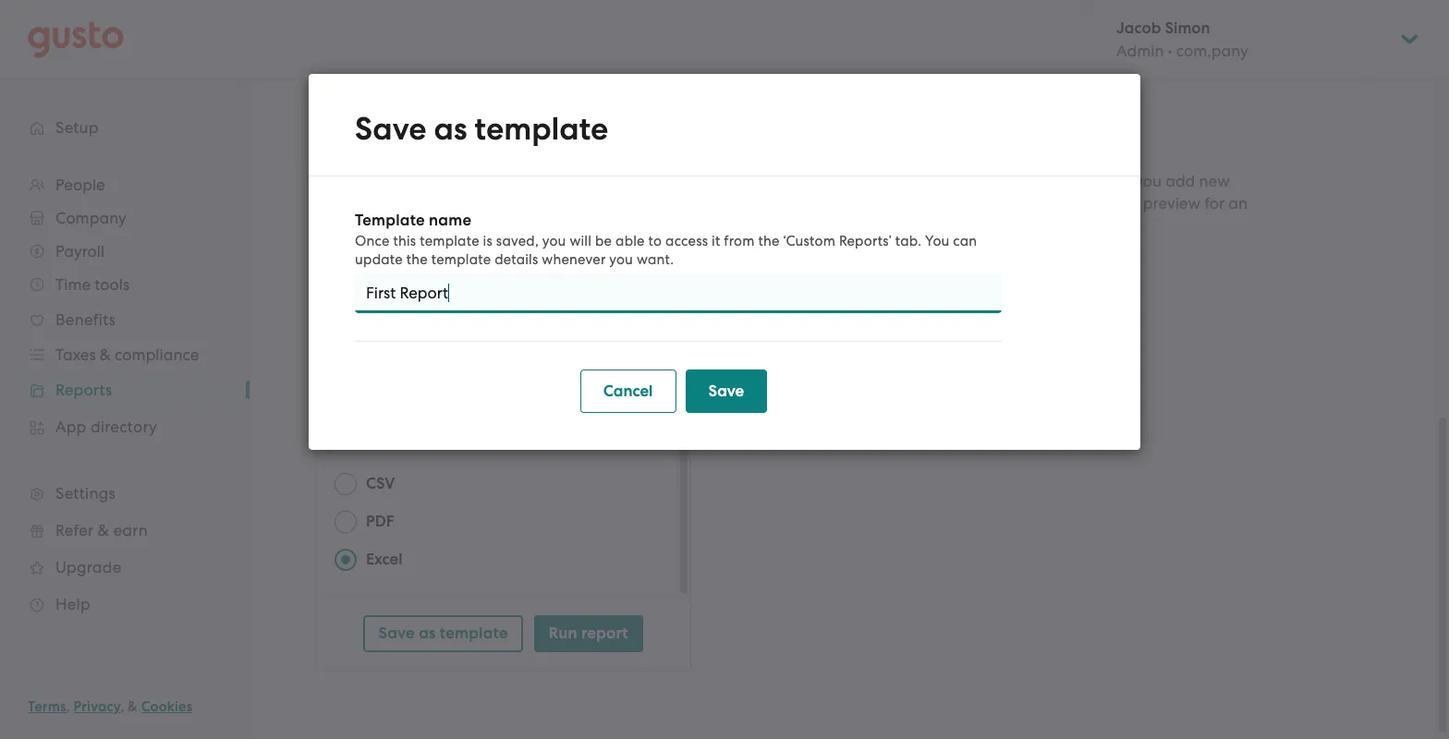 Task type: locate. For each thing, give the bounding box(es) containing it.
you
[[1136, 171, 1162, 190], [542, 233, 566, 250], [610, 251, 633, 268], [395, 425, 422, 444]]

1 vertical spatial preview
[[1143, 194, 1201, 212]]

add
[[1166, 171, 1196, 190]]

1 horizontal spatial to
[[649, 233, 662, 250]]

pick for pick employees
[[345, 205, 370, 222]]

preview
[[896, 171, 954, 190], [1143, 194, 1201, 212], [1045, 285, 1104, 305]]

2 vertical spatial preview
[[1045, 285, 1104, 305]]

employees
[[395, 167, 474, 187], [373, 205, 442, 222]]

0 vertical spatial employees
[[395, 167, 474, 187]]

'custom
[[783, 233, 836, 250]]

0 vertical spatial save
[[355, 110, 427, 148]]

1 vertical spatial to
[[649, 233, 662, 250]]

1 horizontal spatial ,
[[120, 699, 124, 716]]

you
[[926, 233, 950, 250]]

once
[[355, 233, 390, 250]]

run report button
[[534, 616, 643, 653]]

view a preview of your custom report. if you add new columns or filters, make sure to refresh your preview for an up-to-date view.
[[825, 171, 1248, 234]]

save button
[[686, 370, 768, 413]]

1 vertical spatial employees
[[373, 205, 442, 222]]

preview right the generate
[[1045, 285, 1104, 305]]

save for save as template button
[[378, 624, 415, 643]]

terms , privacy , & cookies
[[28, 699, 193, 716]]

employees for specific employees
[[395, 167, 474, 187]]

1 , from the left
[[66, 699, 70, 716]]

how do you want to view your report?
[[335, 425, 612, 444]]

excel
[[366, 550, 403, 569]]

1 vertical spatial the
[[407, 251, 428, 268]]

2 vertical spatial save
[[378, 624, 415, 643]]

be
[[595, 233, 612, 250]]

Excel radio
[[335, 549, 357, 571]]

save as template for save as template button
[[378, 624, 508, 643]]

to up 'date'
[[1035, 194, 1050, 212]]

CSV radio
[[335, 473, 357, 496]]

save as template
[[355, 110, 609, 148], [378, 624, 508, 643]]

0 horizontal spatial your
[[523, 425, 555, 444]]

save as template for save as template "document"
[[355, 110, 609, 148]]

employees inside 'button'
[[373, 205, 442, 222]]

0 vertical spatial to
[[1035, 194, 1050, 212]]

pick up once
[[345, 205, 370, 222]]

2 horizontal spatial to
[[1035, 194, 1050, 212]]

this
[[393, 233, 416, 250]]

employees up name
[[395, 167, 474, 187]]

save for save as template "document"
[[355, 110, 427, 148]]

if
[[1122, 171, 1132, 190]]

cookies
[[141, 699, 193, 716]]

custom
[[1012, 171, 1065, 190]]

terms
[[28, 699, 66, 716]]

the
[[758, 233, 780, 250], [407, 251, 428, 268]]

to up the want.
[[649, 233, 662, 250]]

select filters button
[[335, 329, 444, 354]]

run report
[[549, 624, 628, 643]]

addresses
[[377, 249, 451, 268], [409, 288, 475, 304]]

the down this
[[407, 251, 428, 268]]

1 horizontal spatial the
[[758, 233, 780, 250]]

0 horizontal spatial the
[[407, 251, 428, 268]]

as for save as template button
[[419, 624, 436, 643]]

as inside "document"
[[434, 110, 467, 148]]

cookies button
[[141, 696, 193, 718]]

home image
[[28, 21, 124, 58]]

cancel button
[[580, 370, 676, 413]]

new
[[1200, 171, 1230, 190]]

pick inside "button"
[[344, 288, 370, 304]]

employees up this
[[373, 205, 442, 222]]

work addresses
[[335, 249, 451, 268]]

terms link
[[28, 699, 66, 716]]

2 vertical spatial your
[[523, 425, 555, 444]]

generate preview button
[[947, 273, 1126, 318]]

1 vertical spatial addresses
[[409, 288, 475, 304]]

, left &
[[120, 699, 124, 716]]

to inside template name once this template is saved, you will be able to access it from the 'custom reports' tab. you can update the template details whenever you want.
[[649, 233, 662, 250]]

save as template inside button
[[378, 624, 508, 643]]

specific
[[335, 167, 391, 187]]

want.
[[637, 251, 674, 268]]

addresses up filters
[[409, 288, 475, 304]]

for
[[1205, 194, 1225, 212]]

as inside button
[[419, 624, 436, 643]]

date
[[1024, 216, 1058, 234]]

0 vertical spatial save as template
[[355, 110, 609, 148]]

you left 'will'
[[542, 233, 566, 250]]

0 vertical spatial preview
[[896, 171, 954, 190]]

template name once this template is saved, you will be able to access it from the 'custom reports' tab. you can update the template details whenever you want.
[[355, 211, 978, 268]]

save
[[355, 110, 427, 148], [709, 382, 744, 401], [378, 624, 415, 643]]

PDF radio
[[335, 511, 357, 533]]

0 horizontal spatial to
[[467, 425, 482, 444]]

your down if
[[1107, 194, 1140, 212]]

it
[[712, 233, 721, 250]]

refresh
[[1053, 194, 1103, 212]]

save as template button
[[364, 616, 523, 653]]

save as template inside "document"
[[355, 110, 609, 148]]

select
[[357, 330, 399, 349]]

saved,
[[496, 233, 539, 250]]

0 vertical spatial as
[[434, 110, 467, 148]]

template inside button
[[440, 624, 508, 643]]

, left privacy
[[66, 699, 70, 716]]

1 vertical spatial pick
[[344, 288, 370, 304]]

to
[[1035, 194, 1050, 212], [649, 233, 662, 250], [467, 425, 482, 444]]

columns
[[825, 194, 886, 212]]

select filters
[[357, 330, 444, 349]]

1 vertical spatial your
[[1107, 194, 1140, 212]]

2 , from the left
[[120, 699, 124, 716]]

0 horizontal spatial ,
[[66, 699, 70, 716]]

preview down add
[[1143, 194, 1201, 212]]

your up make
[[976, 171, 1008, 190]]

0 vertical spatial addresses
[[377, 249, 451, 268]]

details
[[495, 251, 538, 268]]

your
[[976, 171, 1008, 190], [1107, 194, 1140, 212], [523, 425, 555, 444]]

preview up "filters,"
[[896, 171, 954, 190]]

1 horizontal spatial preview
[[1045, 285, 1104, 305]]

do
[[372, 425, 391, 444]]

the right from
[[758, 233, 780, 250]]

as
[[434, 110, 467, 148], [419, 624, 436, 643]]

0 vertical spatial your
[[976, 171, 1008, 190]]

update
[[355, 251, 403, 268]]

,
[[66, 699, 70, 716], [120, 699, 124, 716]]

to-
[[1001, 216, 1024, 234]]

pick
[[345, 205, 370, 222], [344, 288, 370, 304]]

view
[[486, 425, 519, 444]]

1 vertical spatial as
[[419, 624, 436, 643]]

template
[[475, 110, 609, 148], [420, 233, 480, 250], [432, 251, 491, 268], [440, 624, 508, 643]]

tab.
[[896, 233, 922, 250]]

pick work addresses button
[[335, 281, 485, 311]]

you right if
[[1136, 171, 1162, 190]]

reports'
[[839, 233, 892, 250]]

how
[[335, 425, 368, 444]]

addresses up pick work addresses
[[377, 249, 451, 268]]

pick inside 'button'
[[345, 205, 370, 222]]

1 vertical spatial save as template
[[378, 624, 508, 643]]

of
[[958, 171, 972, 190]]

privacy link
[[74, 699, 120, 716]]

sure
[[1001, 194, 1031, 212]]

pick left work in the left top of the page
[[344, 288, 370, 304]]

0 horizontal spatial preview
[[896, 171, 954, 190]]

0 vertical spatial pick
[[345, 205, 370, 222]]

your right view
[[523, 425, 555, 444]]

1 vertical spatial save
[[709, 382, 744, 401]]

pick work addresses
[[344, 288, 475, 304]]

to left view
[[467, 425, 482, 444]]



Task type: vqa. For each thing, say whether or not it's contained in the screenshot.
whenever
yes



Task type: describe. For each thing, give the bounding box(es) containing it.
make
[[956, 194, 997, 212]]

1 horizontal spatial your
[[976, 171, 1008, 190]]

report.
[[1069, 171, 1118, 190]]

template
[[355, 211, 425, 230]]

2 horizontal spatial preview
[[1143, 194, 1201, 212]]

pick for pick work addresses
[[344, 288, 370, 304]]

pick employees
[[345, 205, 442, 222]]

employees for pick employees
[[373, 205, 442, 222]]

able
[[616, 233, 645, 250]]

generate preview
[[969, 285, 1104, 305]]

0 vertical spatial the
[[758, 233, 780, 250]]

is
[[483, 233, 493, 250]]

as for save as template "document"
[[434, 110, 467, 148]]

access
[[666, 233, 708, 250]]

up-
[[975, 216, 1001, 234]]

run
[[549, 624, 577, 643]]

account menu element
[[1093, 0, 1422, 79]]

view.
[[1062, 216, 1098, 234]]

work
[[373, 288, 406, 304]]

save as template document
[[309, 74, 1141, 450]]

csv
[[366, 474, 395, 494]]

work
[[335, 249, 374, 268]]

privacy
[[74, 699, 120, 716]]

view
[[843, 171, 879, 190]]

whenever
[[542, 251, 606, 268]]

to inside view a preview of your custom report. if you add new columns or filters, make sure to refresh your preview for an up-to-date view.
[[1035, 194, 1050, 212]]

an
[[1229, 194, 1248, 212]]

you inside view a preview of your custom report. if you add new columns or filters, make sure to refresh your preview for an up-to-date view.
[[1136, 171, 1162, 190]]

you right the do
[[395, 425, 422, 444]]

&
[[128, 699, 138, 716]]

filters
[[403, 330, 444, 349]]

will
[[570, 233, 592, 250]]

2 horizontal spatial your
[[1107, 194, 1140, 212]]

report
[[581, 624, 628, 643]]

cancel
[[603, 382, 653, 401]]

report?
[[559, 425, 612, 444]]

name
[[429, 211, 472, 230]]

want
[[426, 425, 463, 444]]

2 vertical spatial to
[[467, 425, 482, 444]]

specific employees
[[335, 167, 474, 187]]

a
[[882, 171, 892, 190]]

or
[[889, 194, 905, 212]]

filters,
[[908, 194, 953, 212]]

preview inside button
[[1045, 285, 1104, 305]]

generate
[[969, 285, 1041, 305]]

you down the able
[[610, 251, 633, 268]]

pdf
[[366, 512, 394, 532]]

pick employees button
[[335, 200, 453, 227]]

addresses inside "button"
[[409, 288, 475, 304]]

Template name field
[[355, 273, 1002, 313]]

can
[[953, 233, 978, 250]]

from
[[724, 233, 755, 250]]



